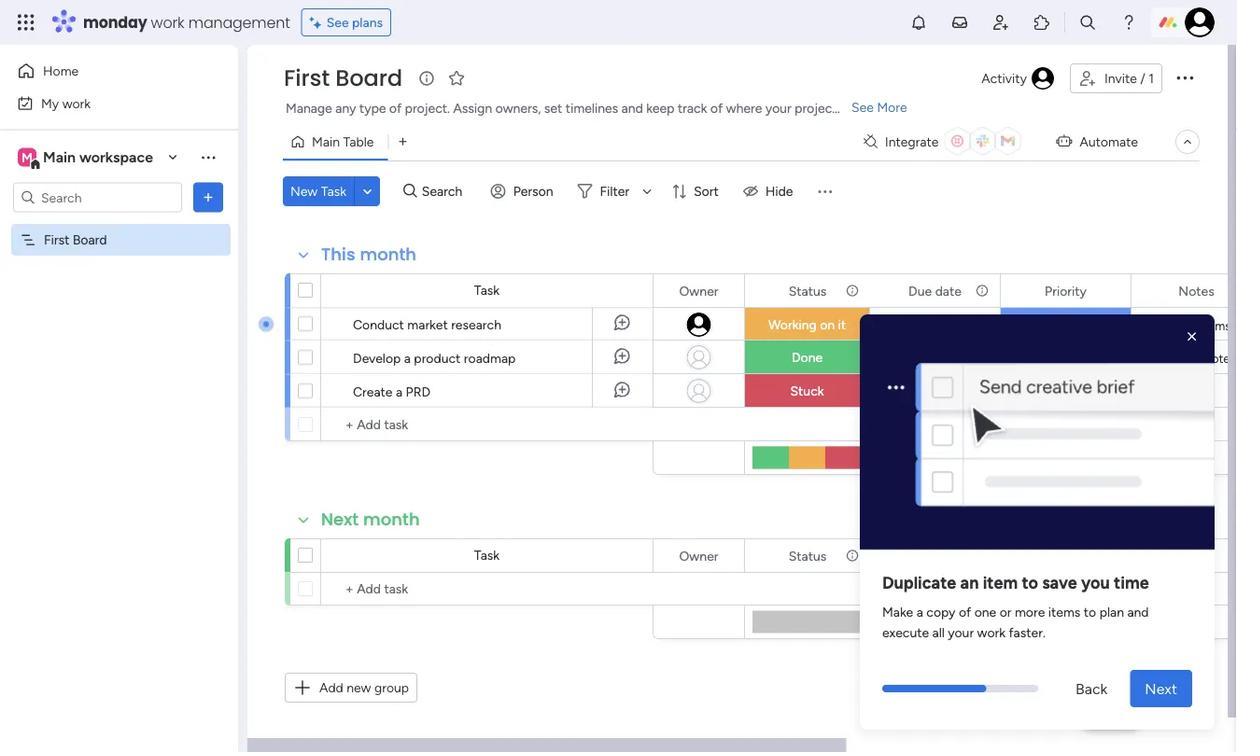 Task type: vqa. For each thing, say whether or not it's contained in the screenshot.
Ruby Anderson icon on the top of page
yes



Task type: locate. For each thing, give the bounding box(es) containing it.
column information image
[[975, 283, 990, 298]]

your right where
[[765, 100, 791, 116]]

notes for 1st notes field from the bottom
[[1178, 548, 1214, 564]]

2 due date from the top
[[909, 548, 962, 564]]

integrate
[[885, 134, 939, 150]]

1 vertical spatial status field
[[784, 546, 831, 566]]

conduct
[[353, 316, 404, 332]]

1 vertical spatial work
[[62, 95, 91, 111]]

0 vertical spatial see
[[326, 14, 349, 30]]

0 vertical spatial due
[[909, 283, 932, 299]]

main left table
[[312, 134, 340, 150]]

next for next month
[[321, 508, 359, 532]]

a left product
[[404, 350, 411, 366]]

0 vertical spatial next
[[321, 508, 359, 532]]

main
[[312, 134, 340, 150], [43, 148, 76, 166]]

Priority field
[[1040, 281, 1091, 301], [1040, 546, 1091, 566]]

0 vertical spatial priority
[[1045, 283, 1087, 299]]

0 vertical spatial options image
[[1174, 66, 1196, 88]]

2 horizontal spatial a
[[917, 604, 923, 620]]

priority field up the save
[[1040, 546, 1091, 566]]

Status field
[[784, 281, 831, 301], [784, 546, 831, 566]]

1 vertical spatial to
[[1084, 604, 1096, 620]]

first down search in workspace field
[[44, 232, 69, 248]]

main inside button
[[312, 134, 340, 150]]

stuck
[[790, 383, 824, 399]]

2 owner field from the top
[[675, 546, 723, 566]]

2 notes from the top
[[1178, 548, 1214, 564]]

first board up any
[[284, 63, 402, 94]]

action items
[[1162, 318, 1231, 333]]

1 vertical spatial a
[[396, 384, 402, 400]]

items inside make a copy of one or more items to plan and execute all your work faster.
[[1048, 604, 1081, 620]]

1 vertical spatial your
[[948, 624, 974, 640]]

action
[[1162, 318, 1198, 333]]

nov for nov 13
[[919, 348, 942, 363]]

new task
[[290, 183, 346, 199]]

1 vertical spatial items
[[1048, 604, 1081, 620]]

hide
[[765, 183, 793, 199]]

make a copy of one or more items to plan and execute all your work faster.
[[882, 604, 1149, 640]]

1 horizontal spatial work
[[151, 12, 184, 33]]

1 vertical spatial notes
[[1178, 548, 1214, 564]]

task
[[321, 183, 346, 199], [474, 282, 500, 298], [474, 548, 500, 563]]

2 vertical spatial task
[[474, 548, 500, 563]]

1 vertical spatial nov
[[919, 348, 942, 363]]

1 date from the top
[[935, 283, 962, 299]]

1 vertical spatial owner field
[[675, 546, 723, 566]]

1 horizontal spatial your
[[948, 624, 974, 640]]

2 nov from the top
[[919, 348, 942, 363]]

add view image
[[399, 135, 407, 149]]

see inside button
[[326, 14, 349, 30]]

add to favorites image
[[447, 69, 466, 87]]

1 vertical spatial priority field
[[1040, 546, 1091, 566]]

automate
[[1080, 134, 1138, 150]]

see
[[326, 14, 349, 30], [851, 99, 874, 115]]

0 vertical spatial your
[[765, 100, 791, 116]]

work inside button
[[62, 95, 91, 111]]

board inside first board list box
[[73, 232, 107, 248]]

due date field up duplicate on the right bottom of page
[[904, 546, 966, 566]]

task up research
[[474, 282, 500, 298]]

0 vertical spatial to
[[1022, 573, 1038, 593]]

priority field up low
[[1040, 281, 1091, 301]]

1 vertical spatial notes field
[[1174, 546, 1219, 566]]

create
[[353, 384, 393, 400]]

2 vertical spatial nov
[[919, 381, 941, 396]]

1 vertical spatial due date field
[[904, 546, 966, 566]]

a
[[404, 350, 411, 366], [396, 384, 402, 400], [917, 604, 923, 620]]

your right all
[[948, 624, 974, 640]]

2 horizontal spatial work
[[977, 624, 1006, 640]]

1 vertical spatial options image
[[199, 188, 218, 207]]

add
[[319, 680, 343, 696]]

column information image
[[845, 283, 860, 298], [845, 548, 860, 563], [975, 548, 990, 563]]

work for monday
[[151, 12, 184, 33]]

Due date field
[[904, 281, 966, 301], [904, 546, 966, 566]]

show board description image
[[415, 69, 438, 88]]

Owner field
[[675, 281, 723, 301], [675, 546, 723, 566]]

a left copy
[[917, 604, 923, 620]]

0 vertical spatial owner
[[679, 283, 718, 299]]

next for next
[[1145, 680, 1177, 698]]

manage
[[286, 100, 332, 116]]

2 status field from the top
[[784, 546, 831, 566]]

or
[[1000, 604, 1012, 620]]

management
[[188, 12, 290, 33]]

project
[[795, 100, 837, 116]]

a left prd
[[396, 384, 402, 400]]

nov for nov 14
[[919, 381, 941, 396]]

0 vertical spatial board
[[335, 63, 402, 94]]

1 vertical spatial see
[[851, 99, 874, 115]]

month
[[360, 243, 417, 267], [363, 508, 420, 532]]

0 horizontal spatial a
[[396, 384, 402, 400]]

task right new
[[321, 183, 346, 199]]

0 horizontal spatial first board
[[44, 232, 107, 248]]

items
[[1201, 318, 1231, 333], [1048, 604, 1081, 620]]

1 horizontal spatial a
[[404, 350, 411, 366]]

work right 'monday'
[[151, 12, 184, 33]]

help image
[[1119, 13, 1138, 32]]

notes
[[1178, 283, 1214, 299], [1178, 548, 1214, 564]]

1 vertical spatial owner
[[679, 548, 718, 564]]

first board inside list box
[[44, 232, 107, 248]]

nov left 13
[[919, 348, 942, 363]]

1 vertical spatial month
[[363, 508, 420, 532]]

0 horizontal spatial items
[[1048, 604, 1081, 620]]

sort
[[694, 183, 719, 199]]

first
[[284, 63, 330, 94], [44, 232, 69, 248]]

0 vertical spatial notes
[[1178, 283, 1214, 299]]

date up 12
[[935, 283, 962, 299]]

keep
[[646, 100, 674, 116]]

0 horizontal spatial board
[[73, 232, 107, 248]]

work down one
[[977, 624, 1006, 640]]

0 vertical spatial month
[[360, 243, 417, 267]]

and
[[621, 100, 643, 116], [1127, 604, 1149, 620]]

time
[[1114, 573, 1149, 593]]

1 due date from the top
[[909, 283, 962, 299]]

2 horizontal spatial of
[[959, 604, 971, 620]]

0 vertical spatial owner field
[[675, 281, 723, 301]]

1 horizontal spatial main
[[312, 134, 340, 150]]

1 vertical spatial first
[[44, 232, 69, 248]]

next month
[[321, 508, 420, 532]]

option
[[0, 223, 238, 227]]

0 vertical spatial due date field
[[904, 281, 966, 301]]

first inside list box
[[44, 232, 69, 248]]

1 vertical spatial next
[[1145, 680, 1177, 698]]

invite members image
[[991, 13, 1010, 32]]

1
[[1149, 70, 1154, 86]]

due date up 'nov 12'
[[909, 283, 962, 299]]

options image right 1
[[1174, 66, 1196, 88]]

back button
[[1061, 670, 1122, 708]]

owners,
[[495, 100, 541, 116]]

1 horizontal spatial to
[[1084, 604, 1096, 620]]

date
[[935, 283, 962, 299], [935, 548, 962, 564]]

priority for 2nd priority field from the top
[[1045, 548, 1087, 564]]

due date field up 'nov 12'
[[904, 281, 966, 301]]

duplicate an item to save you time
[[882, 573, 1149, 593]]

due
[[909, 283, 932, 299], [909, 548, 932, 564]]

see for see more
[[851, 99, 874, 115]]

type
[[359, 100, 386, 116]]

0 horizontal spatial first
[[44, 232, 69, 248]]

0 horizontal spatial and
[[621, 100, 643, 116]]

priority up low
[[1045, 283, 1087, 299]]

due date up duplicate on the right bottom of page
[[909, 548, 962, 564]]

next
[[321, 508, 359, 532], [1145, 680, 1177, 698]]

0 vertical spatial date
[[935, 283, 962, 299]]

to
[[1022, 573, 1038, 593], [1084, 604, 1096, 620]]

Next month field
[[316, 508, 425, 532]]

This month field
[[316, 243, 421, 267]]

0 vertical spatial notes field
[[1174, 281, 1219, 301]]

nov 13
[[919, 348, 956, 363]]

next button
[[1130, 670, 1192, 708]]

options image down workspace options icon
[[199, 188, 218, 207]]

0 horizontal spatial work
[[62, 95, 91, 111]]

back
[[1075, 680, 1108, 698]]

0 vertical spatial priority field
[[1040, 281, 1091, 301]]

0 vertical spatial due date
[[909, 283, 962, 299]]

and right plan
[[1127, 604, 1149, 620]]

nov
[[919, 315, 942, 330], [919, 348, 942, 363], [919, 381, 941, 396]]

progress bar
[[882, 685, 986, 693]]

due up 'nov 12'
[[909, 283, 932, 299]]

1 due date field from the top
[[904, 281, 966, 301]]

1 horizontal spatial and
[[1127, 604, 1149, 620]]

medium
[[1042, 383, 1089, 399]]

items down the save
[[1048, 604, 1081, 620]]

date up an
[[935, 548, 962, 564]]

0 horizontal spatial your
[[765, 100, 791, 116]]

main workspace
[[43, 148, 153, 166]]

low
[[1053, 317, 1078, 333]]

1 vertical spatial date
[[935, 548, 962, 564]]

1 vertical spatial due
[[909, 548, 932, 564]]

board up type
[[335, 63, 402, 94]]

2 vertical spatial work
[[977, 624, 1006, 640]]

0 vertical spatial status field
[[784, 281, 831, 301]]

0 horizontal spatial of
[[389, 100, 402, 116]]

0 horizontal spatial see
[[326, 14, 349, 30]]

invite
[[1104, 70, 1137, 86]]

a inside make a copy of one or more items to plan and execute all your work faster.
[[917, 604, 923, 620]]

priority up the save
[[1045, 548, 1087, 564]]

of left one
[[959, 604, 971, 620]]

items up notes
[[1201, 318, 1231, 333]]

1 horizontal spatial next
[[1145, 680, 1177, 698]]

task up + add task text field
[[474, 548, 500, 563]]

0 horizontal spatial main
[[43, 148, 76, 166]]

and left keep at right top
[[621, 100, 643, 116]]

main right workspace image
[[43, 148, 76, 166]]

one
[[974, 604, 996, 620]]

Notes field
[[1174, 281, 1219, 301], [1174, 546, 1219, 566]]

notes
[[1205, 351, 1236, 366]]

options image
[[1174, 66, 1196, 88], [199, 188, 218, 207]]

1 vertical spatial and
[[1127, 604, 1149, 620]]

notifications image
[[909, 13, 928, 32]]

of for make
[[959, 604, 971, 620]]

1 vertical spatial status
[[789, 548, 827, 564]]

0 vertical spatial first board
[[284, 63, 402, 94]]

see left plans
[[326, 14, 349, 30]]

main inside workspace selection 'element'
[[43, 148, 76, 166]]

of right type
[[389, 100, 402, 116]]

1 horizontal spatial items
[[1201, 318, 1231, 333]]

1 priority from the top
[[1045, 283, 1087, 299]]

1 horizontal spatial see
[[851, 99, 874, 115]]

1 vertical spatial board
[[73, 232, 107, 248]]

of inside make a copy of one or more items to plan and execute all your work faster.
[[959, 604, 971, 620]]

1 vertical spatial due date
[[909, 548, 962, 564]]

invite / 1 button
[[1070, 63, 1162, 93]]

2 vertical spatial a
[[917, 604, 923, 620]]

timelines
[[566, 100, 618, 116]]

0 vertical spatial status
[[789, 283, 827, 299]]

0 vertical spatial nov
[[919, 315, 942, 330]]

angle down image
[[363, 184, 372, 198]]

work right my
[[62, 95, 91, 111]]

new
[[347, 680, 371, 696]]

0 vertical spatial work
[[151, 12, 184, 33]]

nov left the 14
[[919, 381, 941, 396]]

0 vertical spatial task
[[321, 183, 346, 199]]

to up more
[[1022, 573, 1038, 593]]

close image
[[1183, 328, 1202, 346]]

1 horizontal spatial first
[[284, 63, 330, 94]]

manage any type of project. assign owners, set timelines and keep track of where your project stands.
[[286, 100, 882, 116]]

of right track
[[710, 100, 723, 116]]

2 priority field from the top
[[1040, 546, 1091, 566]]

0 horizontal spatial to
[[1022, 573, 1038, 593]]

board down search in workspace field
[[73, 232, 107, 248]]

first board down search in workspace field
[[44, 232, 107, 248]]

priority
[[1045, 283, 1087, 299], [1045, 548, 1087, 564]]

3 nov from the top
[[919, 381, 941, 396]]

1 notes from the top
[[1178, 283, 1214, 299]]

work for my
[[62, 95, 91, 111]]

due up duplicate on the right bottom of page
[[909, 548, 932, 564]]

1 vertical spatial task
[[474, 282, 500, 298]]

an
[[960, 573, 979, 593]]

first up manage
[[284, 63, 330, 94]]

see left more
[[851, 99, 874, 115]]

plans
[[352, 14, 383, 30]]

2 priority from the top
[[1045, 548, 1087, 564]]

1 notes field from the top
[[1174, 281, 1219, 301]]

copy
[[926, 604, 955, 620]]

filter
[[600, 183, 629, 199]]

due date
[[909, 283, 962, 299], [909, 548, 962, 564]]

nov left 12
[[919, 315, 942, 330]]

/
[[1140, 70, 1145, 86]]

1 nov from the top
[[919, 315, 942, 330]]

2 owner from the top
[[679, 548, 718, 564]]

a for create
[[396, 384, 402, 400]]

next inside button
[[1145, 680, 1177, 698]]

autopilot image
[[1056, 129, 1072, 153]]

0 vertical spatial a
[[404, 350, 411, 366]]

status
[[789, 283, 827, 299], [789, 548, 827, 564]]

stands.
[[840, 100, 882, 116]]

work inside make a copy of one or more items to plan and execute all your work faster.
[[977, 624, 1006, 640]]

set
[[544, 100, 562, 116]]

1 vertical spatial first board
[[44, 232, 107, 248]]

lottie animation image
[[860, 322, 1215, 557]]

next inside field
[[321, 508, 359, 532]]

workspace selection element
[[18, 146, 156, 170]]

plan
[[1099, 604, 1124, 620]]

0 horizontal spatial next
[[321, 508, 359, 532]]

1 vertical spatial priority
[[1045, 548, 1087, 564]]

group
[[374, 680, 409, 696]]

to left plan
[[1084, 604, 1096, 620]]



Task type: describe. For each thing, give the bounding box(es) containing it.
1 horizontal spatial board
[[335, 63, 402, 94]]

month for this month
[[360, 243, 417, 267]]

2 due from the top
[[909, 548, 932, 564]]

v2 overdue deadline image
[[877, 316, 892, 334]]

nov 14
[[919, 381, 957, 396]]

2 notes field from the top
[[1174, 546, 1219, 566]]

add new group
[[319, 680, 409, 696]]

activity button
[[974, 63, 1062, 93]]

select product image
[[17, 13, 35, 32]]

1 due from the top
[[909, 283, 932, 299]]

meeting notes
[[1157, 351, 1236, 366]]

to inside make a copy of one or more items to plan and execute all your work faster.
[[1084, 604, 1096, 620]]

see for see plans
[[326, 14, 349, 30]]

dapulse integrations image
[[864, 135, 878, 149]]

+ Add task text field
[[330, 578, 644, 600]]

this month
[[321, 243, 417, 267]]

+ Add task text field
[[330, 414, 644, 436]]

priority for first priority field from the top
[[1045, 283, 1087, 299]]

home button
[[11, 56, 201, 86]]

all
[[932, 624, 945, 640]]

0 horizontal spatial options image
[[199, 188, 218, 207]]

faster.
[[1009, 624, 1045, 640]]

of for manage
[[389, 100, 402, 116]]

and inside make a copy of one or more items to plan and execute all your work faster.
[[1127, 604, 1149, 620]]

help
[[1094, 705, 1128, 724]]

item
[[983, 573, 1018, 593]]

First Board field
[[279, 63, 407, 94]]

1 status field from the top
[[784, 281, 831, 301]]

your inside make a copy of one or more items to plan and execute all your work faster.
[[948, 624, 974, 640]]

assign
[[453, 100, 492, 116]]

1 horizontal spatial options image
[[1174, 66, 1196, 88]]

research
[[451, 316, 501, 332]]

project.
[[405, 100, 450, 116]]

first board list box
[[0, 220, 238, 508]]

filter button
[[570, 176, 658, 206]]

done
[[792, 350, 823, 366]]

0 vertical spatial first
[[284, 63, 330, 94]]

roadmap
[[464, 350, 516, 366]]

conduct market research
[[353, 316, 501, 332]]

12
[[945, 315, 956, 330]]

home
[[43, 63, 79, 79]]

1 horizontal spatial of
[[710, 100, 723, 116]]

apps image
[[1033, 13, 1051, 32]]

on
[[820, 317, 835, 333]]

lottie animation element
[[860, 315, 1215, 557]]

market
[[407, 316, 448, 332]]

new
[[290, 183, 318, 199]]

you
[[1081, 573, 1110, 593]]

1 owner field from the top
[[675, 281, 723, 301]]

nov 12
[[919, 315, 956, 330]]

table
[[343, 134, 374, 150]]

workspace image
[[18, 147, 36, 168]]

working
[[768, 317, 817, 333]]

1 priority field from the top
[[1040, 281, 1091, 301]]

sort button
[[664, 176, 730, 206]]

Search field
[[417, 178, 473, 204]]

collapse board header image
[[1180, 134, 1195, 149]]

my
[[41, 95, 59, 111]]

1 horizontal spatial first board
[[284, 63, 402, 94]]

m
[[22, 149, 33, 165]]

add new group button
[[285, 673, 417, 703]]

where
[[726, 100, 762, 116]]

main for main table
[[312, 134, 340, 150]]

main table
[[312, 134, 374, 150]]

1 status from the top
[[789, 283, 827, 299]]

see plans button
[[301, 8, 391, 36]]

track
[[678, 100, 707, 116]]

working on it
[[768, 317, 846, 333]]

my work
[[41, 95, 91, 111]]

1 owner from the top
[[679, 283, 718, 299]]

nov for nov 12
[[919, 315, 942, 330]]

monday work management
[[83, 12, 290, 33]]

workspace
[[79, 148, 153, 166]]

see plans
[[326, 14, 383, 30]]

a for develop
[[404, 350, 411, 366]]

workspace options image
[[199, 148, 218, 166]]

person button
[[483, 176, 564, 206]]

duplicate
[[882, 573, 956, 593]]

save
[[1042, 573, 1077, 593]]

invite / 1
[[1104, 70, 1154, 86]]

product
[[414, 350, 461, 366]]

notes for 1st notes field from the top of the page
[[1178, 283, 1214, 299]]

2 due date field from the top
[[904, 546, 966, 566]]

ruby anderson image
[[1185, 7, 1215, 37]]

13
[[945, 348, 956, 363]]

my work button
[[11, 88, 201, 118]]

make
[[882, 604, 913, 620]]

2 status from the top
[[789, 548, 827, 564]]

new task button
[[283, 176, 354, 206]]

high
[[1052, 350, 1080, 366]]

task for this month
[[474, 282, 500, 298]]

search everything image
[[1078, 13, 1097, 32]]

2 date from the top
[[935, 548, 962, 564]]

see more link
[[850, 98, 909, 117]]

activity
[[981, 70, 1027, 86]]

it
[[838, 317, 846, 333]]

0 vertical spatial and
[[621, 100, 643, 116]]

task for next month
[[474, 548, 500, 563]]

Search in workspace field
[[39, 187, 156, 208]]

prd
[[406, 384, 430, 400]]

month for next month
[[363, 508, 420, 532]]

hide button
[[736, 176, 804, 206]]

task inside button
[[321, 183, 346, 199]]

meeting
[[1157, 351, 1202, 366]]

main table button
[[283, 127, 388, 157]]

any
[[335, 100, 356, 116]]

inbox image
[[950, 13, 969, 32]]

0 vertical spatial items
[[1201, 318, 1231, 333]]

help button
[[1078, 699, 1144, 730]]

menu image
[[815, 182, 834, 201]]

main for main workspace
[[43, 148, 76, 166]]

more
[[1015, 604, 1045, 620]]

execute
[[882, 624, 929, 640]]

create a prd
[[353, 384, 430, 400]]

develop a product roadmap
[[353, 350, 516, 366]]

14
[[944, 381, 957, 396]]

arrow down image
[[636, 180, 658, 203]]

v2 search image
[[403, 181, 417, 202]]

see more
[[851, 99, 907, 115]]



